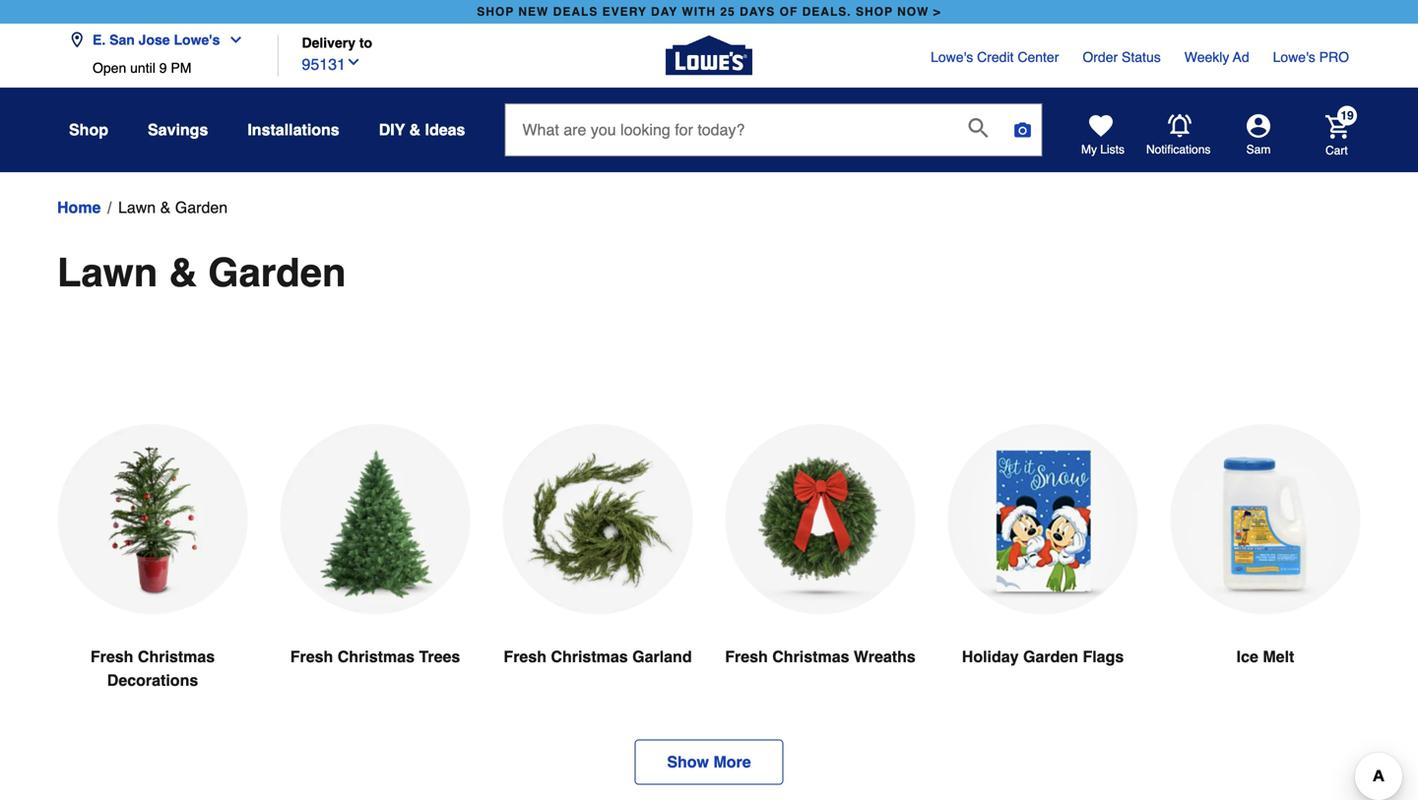 Task type: describe. For each thing, give the bounding box(es) containing it.
e.
[[93, 32, 106, 48]]

lowe's pro
[[1273, 49, 1350, 65]]

sam button
[[1212, 114, 1306, 158]]

e. san jose lowe's
[[93, 32, 220, 48]]

pro
[[1320, 49, 1350, 65]]

lowe's credit center
[[931, 49, 1059, 65]]

fresh christmas garland
[[504, 648, 692, 666]]

jose
[[139, 32, 170, 48]]

pm
[[171, 60, 191, 76]]

fresh for fresh christmas decorations
[[90, 648, 133, 666]]

san
[[109, 32, 135, 48]]

savings
[[148, 121, 208, 139]]

christmas for wreaths
[[773, 648, 850, 666]]

a roll of fresh christmas garland. image
[[502, 425, 694, 615]]

show
[[667, 754, 709, 772]]

cart
[[1326, 144, 1348, 157]]

fresh christmas decorations link
[[57, 425, 248, 740]]

lists
[[1101, 143, 1125, 157]]

chevron down image inside e. san jose lowe's button
[[220, 32, 244, 48]]

until
[[130, 60, 155, 76]]

lowe's home improvement notification center image
[[1168, 114, 1192, 138]]

holiday
[[962, 648, 1019, 666]]

1 shop from the left
[[477, 5, 514, 19]]

show more
[[667, 754, 751, 772]]

1 vertical spatial garden
[[208, 250, 346, 296]]

0 vertical spatial garden
[[175, 198, 228, 217]]

installations button
[[248, 112, 340, 148]]

Search Query text field
[[506, 104, 953, 156]]

open
[[93, 60, 126, 76]]

fresh christmas trees
[[290, 648, 460, 666]]

home link
[[57, 196, 101, 220]]

diy
[[379, 121, 405, 139]]

fresh for fresh christmas wreaths
[[725, 648, 768, 666]]

diy & ideas button
[[379, 112, 465, 148]]

credit
[[977, 49, 1014, 65]]

1 vertical spatial lawn
[[57, 250, 158, 296]]

to
[[359, 35, 372, 51]]

of
[[780, 5, 798, 19]]

fresh christmas wreaths link
[[725, 425, 916, 717]]

lowe's credit center link
[[931, 47, 1059, 67]]

holiday garden flags link
[[948, 425, 1139, 717]]

order status link
[[1083, 47, 1161, 67]]

2 vertical spatial garden
[[1024, 648, 1079, 666]]

a holiday garden flag with minnie and mickey mouse. image
[[948, 425, 1139, 615]]

fresh christmas decorations
[[90, 648, 215, 690]]

0 vertical spatial lawn
[[118, 198, 156, 217]]

now
[[898, 5, 929, 19]]

installations
[[248, 121, 340, 139]]

weekly ad
[[1185, 49, 1250, 65]]

& for lawn & garden link
[[160, 198, 171, 217]]

& for diy & ideas button
[[409, 121, 421, 139]]

>
[[934, 5, 942, 19]]

christmas for garland
[[551, 648, 628, 666]]

order
[[1083, 49, 1118, 65]]

ice melt link
[[1170, 425, 1361, 717]]

status
[[1122, 49, 1161, 65]]

diy & ideas
[[379, 121, 465, 139]]

flags
[[1083, 648, 1124, 666]]

lowe's for lowe's pro
[[1273, 49, 1316, 65]]

lawn & garden link
[[118, 196, 228, 220]]

fresh for fresh christmas garland
[[504, 648, 547, 666]]

garland
[[633, 648, 692, 666]]

95131 button
[[302, 51, 362, 76]]

fresh christmas garland link
[[502, 425, 694, 717]]

1 vertical spatial lawn & garden
[[57, 250, 346, 296]]

19
[[1341, 109, 1354, 123]]



Task type: locate. For each thing, give the bounding box(es) containing it.
lawn
[[118, 198, 156, 217], [57, 250, 158, 296]]

show more button
[[635, 740, 784, 786]]

fresh christmas trees link
[[280, 425, 471, 717]]

a jug of road runner ice melt. image
[[1170, 425, 1361, 615]]

sam
[[1247, 143, 1271, 157]]

holiday garden flags
[[962, 648, 1124, 666]]

fresh for fresh christmas trees
[[290, 648, 333, 666]]

1 horizontal spatial lowe's
[[931, 49, 973, 65]]

0 vertical spatial &
[[409, 121, 421, 139]]

lowe's pro link
[[1273, 47, 1350, 67]]

lowe's left pro
[[1273, 49, 1316, 65]]

& down savings button
[[160, 198, 171, 217]]

0 vertical spatial lawn & garden
[[118, 198, 228, 217]]

chevron down image down to
[[346, 54, 362, 70]]

search image
[[969, 118, 989, 138]]

shop
[[477, 5, 514, 19], [856, 5, 893, 19]]

christmas for trees
[[338, 648, 415, 666]]

3 fresh from the left
[[504, 648, 547, 666]]

4 fresh from the left
[[725, 648, 768, 666]]

my
[[1082, 143, 1097, 157]]

my lists link
[[1082, 114, 1125, 158]]

lawn & garden
[[118, 198, 228, 217], [57, 250, 346, 296]]

2 shop from the left
[[856, 5, 893, 19]]

0 horizontal spatial chevron down image
[[220, 32, 244, 48]]

more
[[714, 754, 751, 772]]

home
[[57, 198, 101, 217]]

melt
[[1263, 648, 1295, 666]]

every
[[603, 5, 647, 19]]

wreaths
[[854, 648, 916, 666]]

trees
[[419, 648, 460, 666]]

chevron down image
[[220, 32, 244, 48], [346, 54, 362, 70]]

ad
[[1233, 49, 1250, 65]]

lowe's up the pm
[[174, 32, 220, 48]]

chevron down image right jose
[[220, 32, 244, 48]]

& inside button
[[409, 121, 421, 139]]

& down lawn & garden link
[[169, 250, 197, 296]]

order status
[[1083, 49, 1161, 65]]

2 christmas from the left
[[338, 648, 415, 666]]

lawn right home
[[118, 198, 156, 217]]

ice melt
[[1237, 648, 1295, 666]]

christmas left garland
[[551, 648, 628, 666]]

weekly
[[1185, 49, 1230, 65]]

my lists
[[1082, 143, 1125, 157]]

a green fresh christmas tree. image
[[280, 425, 471, 615]]

shop left now
[[856, 5, 893, 19]]

1 fresh from the left
[[90, 648, 133, 666]]

weekly ad link
[[1185, 47, 1250, 67]]

christmas
[[138, 648, 215, 666], [338, 648, 415, 666], [551, 648, 628, 666], [773, 648, 850, 666]]

0 horizontal spatial shop
[[477, 5, 514, 19]]

0 vertical spatial chevron down image
[[220, 32, 244, 48]]

shop new deals every day with 25 days of deals. shop now > link
[[473, 0, 945, 24]]

a fresh christmas wreath with a big red ribbon. image
[[725, 425, 916, 615]]

95131
[[302, 55, 346, 73]]

day
[[651, 5, 678, 19]]

1 horizontal spatial shop
[[856, 5, 893, 19]]

0 horizontal spatial lowe's
[[174, 32, 220, 48]]

25
[[720, 5, 736, 19]]

1 vertical spatial &
[[160, 198, 171, 217]]

shop left new
[[477, 5, 514, 19]]

&
[[409, 121, 421, 139], [160, 198, 171, 217], [169, 250, 197, 296]]

shop new deals every day with 25 days of deals. shop now >
[[477, 5, 942, 19]]

9
[[159, 60, 167, 76]]

fresh inside "link"
[[504, 648, 547, 666]]

delivery
[[302, 35, 356, 51]]

deals
[[553, 5, 598, 19]]

1 vertical spatial chevron down image
[[346, 54, 362, 70]]

ice
[[1237, 648, 1259, 666]]

lawn down home link
[[57, 250, 158, 296]]

deals.
[[803, 5, 852, 19]]

location image
[[69, 32, 85, 48]]

christmas left the wreaths
[[773, 648, 850, 666]]

lowe's
[[174, 32, 220, 48], [931, 49, 973, 65], [1273, 49, 1316, 65]]

fresh christmas wreaths
[[725, 648, 916, 666]]

christmas up decorations
[[138, 648, 215, 666]]

christmas inside "link"
[[551, 648, 628, 666]]

2 horizontal spatial lowe's
[[1273, 49, 1316, 65]]

lowe's home improvement logo image
[[666, 12, 753, 99]]

lowe's for lowe's credit center
[[931, 49, 973, 65]]

lowe's home improvement cart image
[[1326, 115, 1350, 139]]

1 christmas from the left
[[138, 648, 215, 666]]

lowe's home improvement lists image
[[1090, 114, 1113, 138]]

decorations
[[107, 672, 198, 690]]

e. san jose lowe's button
[[69, 20, 252, 60]]

delivery to
[[302, 35, 372, 51]]

lawn & garden down lawn & garden link
[[57, 250, 346, 296]]

chevron down image inside 95131 button
[[346, 54, 362, 70]]

2 vertical spatial &
[[169, 250, 197, 296]]

days
[[740, 5, 776, 19]]

lawn & garden down savings button
[[118, 198, 228, 217]]

fresh
[[90, 648, 133, 666], [290, 648, 333, 666], [504, 648, 547, 666], [725, 648, 768, 666]]

christmas left "trees"
[[338, 648, 415, 666]]

christmas inside fresh christmas decorations
[[138, 648, 215, 666]]

ideas
[[425, 121, 465, 139]]

notifications
[[1147, 143, 1211, 157]]

1 horizontal spatial chevron down image
[[346, 54, 362, 70]]

christmas for decorations
[[138, 648, 215, 666]]

None search field
[[505, 103, 1043, 175]]

a norfolk pine tree in a red bucket decorated with red christmas ornaments. image
[[57, 425, 248, 615]]

shop
[[69, 121, 108, 139]]

shop button
[[69, 112, 108, 148]]

garden
[[175, 198, 228, 217], [208, 250, 346, 296], [1024, 648, 1079, 666]]

fresh inside fresh christmas decorations
[[90, 648, 133, 666]]

with
[[682, 5, 716, 19]]

lowe's inside button
[[174, 32, 220, 48]]

center
[[1018, 49, 1059, 65]]

camera image
[[1013, 120, 1033, 140]]

open until 9 pm
[[93, 60, 191, 76]]

4 christmas from the left
[[773, 648, 850, 666]]

savings button
[[148, 112, 208, 148]]

& right diy
[[409, 121, 421, 139]]

lowe's left credit
[[931, 49, 973, 65]]

2 fresh from the left
[[290, 648, 333, 666]]

3 christmas from the left
[[551, 648, 628, 666]]

new
[[518, 5, 549, 19]]



Task type: vqa. For each thing, say whether or not it's contained in the screenshot.
FEATURES
no



